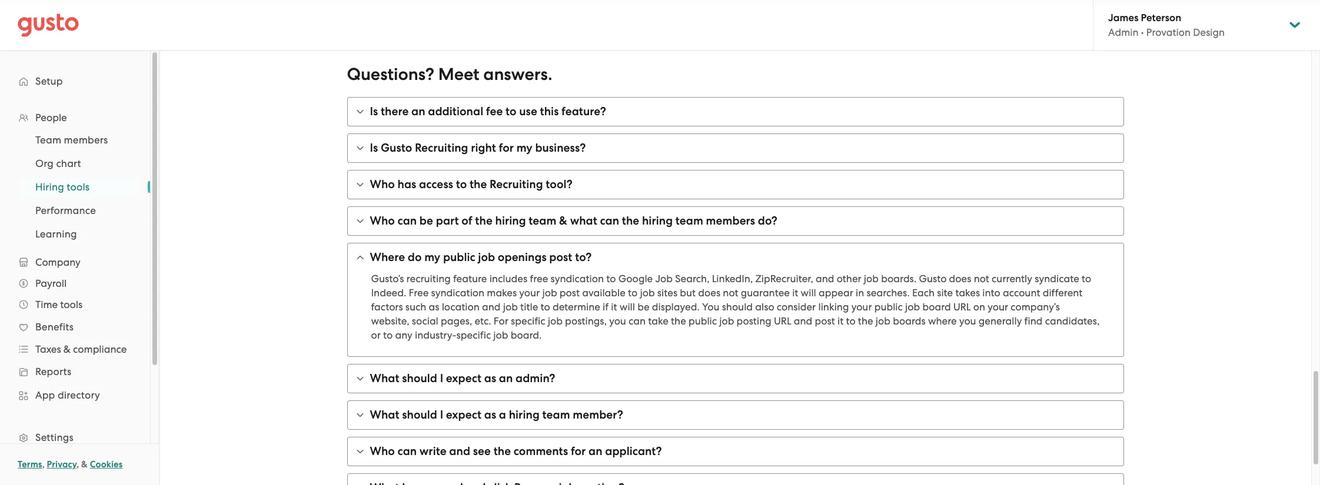 Task type: describe. For each thing, give the bounding box(es) containing it.
business?
[[535, 141, 586, 155]]

indeed.
[[371, 287, 406, 299]]

as inside gusto's recruiting feature includes free syndication to google job search, linkedin, ziprecruiter, and other job boards. gusto does not currently syndicate to indeed. free syndication makes your job post available to job sites but does not guarantee it will appear in searches. each site takes into account different factors such as location and job title to determine if it will be displayed. you should also consider linking your public job board url on your company's website, social pages, etc. for specific job postings, you can take the public job posting url and post it to the job boards where you generally find candidates, or to any industry-specific job board.
[[429, 301, 439, 313]]

but
[[680, 287, 696, 299]]

and up appear at the bottom
[[816, 273, 835, 285]]

and inside dropdown button
[[449, 445, 470, 459]]

the down in
[[858, 316, 874, 327]]

1 vertical spatial recruiting
[[490, 178, 543, 191]]

0 vertical spatial it
[[793, 287, 799, 299]]

1 horizontal spatial your
[[852, 301, 872, 313]]

currently
[[992, 273, 1033, 285]]

be inside "dropdown button"
[[420, 214, 433, 228]]

2 vertical spatial post
[[815, 316, 835, 327]]

comments
[[514, 445, 568, 459]]

linking
[[819, 301, 849, 313]]

the right 'what'
[[622, 214, 640, 228]]

fee
[[486, 105, 503, 118]]

my inside is gusto recruiting right for my business? dropdown button
[[517, 141, 533, 155]]

to right access
[[456, 178, 467, 191]]

taxes
[[35, 344, 61, 356]]

boards
[[893, 316, 926, 327]]

2 vertical spatial it
[[838, 316, 844, 327]]

what
[[570, 214, 598, 228]]

what should i expect as a hiring team member? button
[[348, 402, 1124, 430]]

0 horizontal spatial does
[[698, 287, 721, 299]]

org chart
[[35, 158, 81, 170]]

my inside where do my public job openings post to? dropdown button
[[425, 251, 441, 264]]

members inside "dropdown button"
[[706, 214, 755, 228]]

recruiting
[[407, 273, 451, 285]]

company
[[35, 257, 80, 268]]

site
[[937, 287, 953, 299]]

privacy
[[47, 460, 77, 470]]

applicant?
[[605, 445, 662, 459]]

terms
[[18, 460, 42, 470]]

to up different
[[1082, 273, 1092, 285]]

of
[[462, 214, 473, 228]]

find
[[1025, 316, 1043, 327]]

also
[[756, 301, 775, 313]]

time
[[35, 299, 58, 311]]

0 horizontal spatial for
[[499, 141, 514, 155]]

and down consider on the bottom of the page
[[794, 316, 813, 327]]

can inside dropdown button
[[398, 445, 417, 459]]

what should i expect as an admin? button
[[348, 365, 1124, 393]]

directory
[[58, 390, 100, 402]]

job
[[656, 273, 673, 285]]

time tools
[[35, 299, 83, 311]]

time tools button
[[12, 294, 138, 316]]

the right see at the bottom of page
[[494, 445, 511, 459]]

who can write and see the comments for an applicant?
[[370, 445, 662, 459]]

expect for an
[[446, 372, 482, 386]]

2 , from the left
[[77, 460, 79, 470]]

who for who can write and see the comments for an applicant?
[[370, 445, 395, 459]]

2 vertical spatial public
[[689, 316, 717, 327]]

gusto's recruiting feature includes free syndication to google job search, linkedin, ziprecruiter, and other job boards. gusto does not currently syndicate to indeed. free syndication makes your job post available to job sites but does not guarantee it will appear in searches. each site takes into account different factors such as location and job title to determine if it will be displayed. you should also consider linking your public job board url on your company's website, social pages, etc. for specific job postings, you can take the public job posting url and post it to the job boards where you generally find candidates, or to any industry-specific job board.
[[371, 273, 1100, 341]]

into
[[983, 287, 1001, 299]]

the down is gusto recruiting right for my business?
[[470, 178, 487, 191]]

what for what should i expect as a hiring team member?
[[370, 409, 400, 422]]

answers.
[[484, 64, 553, 85]]

team up the search,
[[676, 214, 704, 228]]

2 horizontal spatial an
[[589, 445, 603, 459]]

settings link
[[12, 427, 138, 449]]

factors
[[371, 301, 403, 313]]

chart
[[56, 158, 81, 170]]

to right the or
[[383, 330, 393, 341]]

0 horizontal spatial syndication
[[431, 287, 485, 299]]

makes
[[487, 287, 517, 299]]

write
[[420, 445, 447, 459]]

design
[[1194, 26, 1225, 38]]

1 vertical spatial it
[[611, 301, 617, 313]]

and up 'etc.'
[[482, 301, 501, 313]]

setup
[[35, 75, 63, 87]]

different
[[1043, 287, 1083, 299]]

admin
[[1109, 26, 1139, 38]]

board
[[923, 301, 951, 313]]

job up boards
[[906, 301, 920, 313]]

determine
[[553, 301, 600, 313]]

payroll button
[[12, 273, 138, 294]]

privacy link
[[47, 460, 77, 470]]

job down free
[[543, 287, 557, 299]]

location
[[442, 301, 480, 313]]

part
[[436, 214, 459, 228]]

people
[[35, 112, 67, 124]]

be inside gusto's recruiting feature includes free syndication to google job search, linkedin, ziprecruiter, and other job boards. gusto does not currently syndicate to indeed. free syndication makes your job post available to job sites but does not guarantee it will appear in searches. each site takes into account different factors such as location and job title to determine if it will be displayed. you should also consider linking your public job board url on your company's website, social pages, etc. for specific job postings, you can take the public job posting url and post it to the job boards where you generally find candidates, or to any industry-specific job board.
[[638, 301, 650, 313]]

to right title
[[541, 301, 550, 313]]

can right 'what'
[[600, 214, 619, 228]]

industry-
[[415, 330, 457, 341]]

includes
[[490, 273, 528, 285]]

i for an
[[440, 372, 443, 386]]

members inside gusto navigation 'element'
[[64, 134, 108, 146]]

free
[[409, 287, 429, 299]]

who for who can be part of the hiring team & what can the hiring team members do?
[[370, 214, 395, 228]]

feature?
[[562, 105, 606, 118]]

posting
[[737, 316, 772, 327]]

0 horizontal spatial recruiting
[[415, 141, 468, 155]]

where do my public job openings post to? button
[[348, 244, 1124, 272]]

list containing team members
[[0, 128, 150, 246]]

job down you
[[720, 316, 734, 327]]

team members link
[[21, 130, 138, 151]]

who can be part of the hiring team & what can the hiring team members do? button
[[348, 207, 1124, 236]]

the down displayed.
[[671, 316, 686, 327]]

generally
[[979, 316, 1022, 327]]

what should i expect as an admin?
[[370, 372, 555, 386]]

who for who has access to the recruiting tool?
[[370, 178, 395, 191]]

performance link
[[21, 200, 138, 221]]

what should i expect as a hiring team member?
[[370, 409, 623, 422]]

0 horizontal spatial your
[[519, 287, 540, 299]]

where
[[370, 251, 405, 264]]

access
[[419, 178, 453, 191]]

additional
[[428, 105, 483, 118]]

should inside gusto's recruiting feature includes free syndication to google job search, linkedin, ziprecruiter, and other job boards. gusto does not currently syndicate to indeed. free syndication makes your job post available to job sites but does not guarantee it will appear in searches. each site takes into account different factors such as location and job title to determine if it will be displayed. you should also consider linking your public job board url on your company's website, social pages, etc. for specific job postings, you can take the public job posting url and post it to the job boards where you generally find candidates, or to any industry-specific job board.
[[722, 301, 753, 313]]

should for what should i expect as an admin?
[[402, 372, 437, 386]]

1 vertical spatial url
[[774, 316, 792, 327]]

reports link
[[12, 362, 138, 383]]

2 vertical spatial &
[[81, 460, 88, 470]]

team
[[35, 134, 61, 146]]

0 horizontal spatial specific
[[457, 330, 491, 341]]

board.
[[511, 330, 542, 341]]

gusto navigation element
[[0, 51, 150, 486]]

use
[[519, 105, 538, 118]]

org chart link
[[21, 153, 138, 174]]

expect for a
[[446, 409, 482, 422]]

an inside dropdown button
[[499, 372, 513, 386]]

a
[[499, 409, 506, 422]]

job left boards
[[876, 316, 891, 327]]

this
[[540, 105, 559, 118]]

guarantee
[[741, 287, 790, 299]]

meet
[[438, 64, 480, 85]]

payroll
[[35, 278, 67, 290]]

team for &
[[529, 214, 557, 228]]

can down has
[[398, 214, 417, 228]]

app directory link
[[12, 385, 138, 406]]

& inside who can be part of the hiring team & what can the hiring team members do? "dropdown button"
[[559, 214, 568, 228]]

other
[[837, 273, 862, 285]]



Task type: vqa. For each thing, say whether or not it's contained in the screenshot.
new in Create new or substantially improve existing manufacturing processes as part of manufacturing products for a third party
no



Task type: locate. For each thing, give the bounding box(es) containing it.
•
[[1141, 26, 1144, 38]]

expect up what should i expect as a hiring team member?
[[446, 372, 482, 386]]

hiring
[[35, 181, 64, 193]]

not up into
[[974, 273, 990, 285]]

url down consider on the bottom of the page
[[774, 316, 792, 327]]

what inside what should i expect as a hiring team member? dropdown button
[[370, 409, 400, 422]]

setup link
[[12, 71, 138, 92]]

1 vertical spatial my
[[425, 251, 441, 264]]

do
[[408, 251, 422, 264]]

0 vertical spatial my
[[517, 141, 533, 155]]

& inside taxes & compliance dropdown button
[[63, 344, 71, 356]]

as up what should i expect as a hiring team member?
[[484, 372, 496, 386]]

1 vertical spatial &
[[63, 344, 71, 356]]

1 vertical spatial not
[[723, 287, 739, 299]]

tools inside hiring tools "link"
[[67, 181, 90, 193]]

job down makes in the left bottom of the page
[[503, 301, 518, 313]]

0 vertical spatial expect
[[446, 372, 482, 386]]

1 who from the top
[[370, 178, 395, 191]]

website,
[[371, 316, 410, 327]]

1 vertical spatial is
[[370, 141, 378, 155]]

2 you from the left
[[960, 316, 977, 327]]

should for what should i expect as a hiring team member?
[[402, 409, 437, 422]]

performance
[[35, 205, 96, 217]]

feature
[[453, 273, 487, 285]]

1 horizontal spatial will
[[801, 287, 817, 299]]

1 horizontal spatial you
[[960, 316, 977, 327]]

who can be part of the hiring team & what can the hiring team members do?
[[370, 214, 778, 228]]

to down linking
[[846, 316, 856, 327]]

i inside dropdown button
[[440, 409, 443, 422]]

0 vertical spatial as
[[429, 301, 439, 313]]

hiring for &
[[495, 214, 526, 228]]

does up you
[[698, 287, 721, 299]]

1 vertical spatial members
[[706, 214, 755, 228]]

hiring up job
[[642, 214, 673, 228]]

0 vertical spatial should
[[722, 301, 753, 313]]

post down linking
[[815, 316, 835, 327]]

recruiting up access
[[415, 141, 468, 155]]

or
[[371, 330, 381, 341]]

0 horizontal spatial &
[[63, 344, 71, 356]]

1 is from the top
[[370, 105, 378, 118]]

free
[[530, 273, 548, 285]]

any
[[395, 330, 413, 341]]

you down on
[[960, 316, 977, 327]]

there
[[381, 105, 409, 118]]

if
[[603, 301, 609, 313]]

learning
[[35, 228, 77, 240]]

for
[[499, 141, 514, 155], [571, 445, 586, 459]]

post
[[550, 251, 573, 264], [560, 287, 580, 299], [815, 316, 835, 327]]

list
[[0, 107, 150, 486], [0, 128, 150, 246]]

0 horizontal spatial public
[[443, 251, 476, 264]]

&
[[559, 214, 568, 228], [63, 344, 71, 356], [81, 460, 88, 470]]

members
[[64, 134, 108, 146], [706, 214, 755, 228]]

1 vertical spatial for
[[571, 445, 586, 459]]

1 vertical spatial tools
[[60, 299, 83, 311]]

expect inside dropdown button
[[446, 372, 482, 386]]

team down 'tool?' at the top left of page
[[529, 214, 557, 228]]

expect down what should i expect as an admin?
[[446, 409, 482, 422]]

1 horizontal spatial members
[[706, 214, 755, 228]]

i down industry-
[[440, 372, 443, 386]]

specific down title
[[511, 316, 546, 327]]

recruiting
[[415, 141, 468, 155], [490, 178, 543, 191]]

1 what from the top
[[370, 372, 400, 386]]

app
[[35, 390, 55, 402]]

admin?
[[516, 372, 555, 386]]

& left cookies
[[81, 460, 88, 470]]

1 vertical spatial expect
[[446, 409, 482, 422]]

members up org chart link
[[64, 134, 108, 146]]

1 list from the top
[[0, 107, 150, 486]]

1 vertical spatial public
[[875, 301, 903, 313]]

take
[[648, 316, 669, 327]]

2 expect from the top
[[446, 409, 482, 422]]

be up 'take' on the bottom of the page
[[638, 301, 650, 313]]

my right do
[[425, 251, 441, 264]]

provation
[[1147, 26, 1191, 38]]

2 vertical spatial who
[[370, 445, 395, 459]]

can left write
[[398, 445, 417, 459]]

1 horizontal spatial gusto
[[919, 273, 947, 285]]

list containing people
[[0, 107, 150, 486]]

1 horizontal spatial for
[[571, 445, 586, 459]]

as for an
[[484, 372, 496, 386]]

1 vertical spatial be
[[638, 301, 650, 313]]

is gusto recruiting right for my business?
[[370, 141, 586, 155]]

1 vertical spatial an
[[499, 372, 513, 386]]

tools inside the time tools dropdown button
[[60, 299, 83, 311]]

1 horizontal spatial my
[[517, 141, 533, 155]]

expect inside dropdown button
[[446, 409, 482, 422]]

hiring right the a
[[509, 409, 540, 422]]

as inside dropdown button
[[484, 372, 496, 386]]

your down in
[[852, 301, 872, 313]]

org
[[35, 158, 54, 170]]

company's
[[1011, 301, 1060, 313]]

0 vertical spatial be
[[420, 214, 433, 228]]

benefits
[[35, 321, 74, 333]]

who has access to the recruiting tool? button
[[348, 171, 1124, 199]]

0 vertical spatial tools
[[67, 181, 90, 193]]

job down google
[[640, 287, 655, 299]]

2 horizontal spatial &
[[559, 214, 568, 228]]

0 vertical spatial members
[[64, 134, 108, 146]]

your up title
[[519, 287, 540, 299]]

team members
[[35, 134, 108, 146]]

0 vertical spatial does
[[949, 273, 972, 285]]

1 horizontal spatial syndication
[[551, 273, 604, 285]]

as left the a
[[484, 409, 496, 422]]

public
[[443, 251, 476, 264], [875, 301, 903, 313], [689, 316, 717, 327]]

specific down 'etc.'
[[457, 330, 491, 341]]

it down linking
[[838, 316, 844, 327]]

0 horizontal spatial be
[[420, 214, 433, 228]]

to up available
[[607, 273, 616, 285]]

who left has
[[370, 178, 395, 191]]

2 list from the top
[[0, 128, 150, 246]]

post left to?
[[550, 251, 573, 264]]

you down available
[[609, 316, 626, 327]]

1 , from the left
[[42, 460, 45, 470]]

1 vertical spatial what
[[370, 409, 400, 422]]

who left write
[[370, 445, 395, 459]]

the right of
[[475, 214, 493, 228]]

sites
[[658, 287, 678, 299]]

expect
[[446, 372, 482, 386], [446, 409, 482, 422]]

tools for time tools
[[60, 299, 83, 311]]

james
[[1109, 12, 1139, 24]]

for
[[494, 316, 509, 327]]

be left "part"
[[420, 214, 433, 228]]

0 vertical spatial is
[[370, 105, 378, 118]]

1 you from the left
[[609, 316, 626, 327]]

benefits link
[[12, 317, 138, 338]]

0 horizontal spatial it
[[611, 301, 617, 313]]

0 vertical spatial specific
[[511, 316, 546, 327]]

is for is there an additional fee to use this feature?
[[370, 105, 378, 118]]

, left privacy link
[[42, 460, 45, 470]]

2 is from the top
[[370, 141, 378, 155]]

pages,
[[441, 316, 472, 327]]

0 vertical spatial i
[[440, 372, 443, 386]]

0 vertical spatial gusto
[[381, 141, 412, 155]]

should inside dropdown button
[[402, 409, 437, 422]]

, down settings link
[[77, 460, 79, 470]]

will up consider on the bottom of the page
[[801, 287, 817, 299]]

do?
[[758, 214, 778, 228]]

0 horizontal spatial you
[[609, 316, 626, 327]]

1 vertical spatial will
[[620, 301, 635, 313]]

who up where at bottom left
[[370, 214, 395, 228]]

should inside dropdown button
[[402, 372, 437, 386]]

2 horizontal spatial your
[[988, 301, 1009, 313]]

boards.
[[882, 273, 917, 285]]

0 vertical spatial not
[[974, 273, 990, 285]]

home image
[[18, 13, 79, 37]]

job inside dropdown button
[[478, 251, 495, 264]]

1 vertical spatial syndication
[[431, 287, 485, 299]]

1 vertical spatial specific
[[457, 330, 491, 341]]

public up feature
[[443, 251, 476, 264]]

1 horizontal spatial does
[[949, 273, 972, 285]]

1 horizontal spatial specific
[[511, 316, 546, 327]]

post up determine
[[560, 287, 580, 299]]

who inside "dropdown button"
[[370, 214, 395, 228]]

& right taxes
[[63, 344, 71, 356]]

you
[[702, 301, 720, 313]]

as up social
[[429, 301, 439, 313]]

account
[[1003, 287, 1041, 299]]

you
[[609, 316, 626, 327], [960, 316, 977, 327]]

0 horizontal spatial an
[[412, 105, 425, 118]]

2 vertical spatial an
[[589, 445, 603, 459]]

0 horizontal spatial url
[[774, 316, 792, 327]]

job down determine
[[548, 316, 563, 327]]

learning link
[[21, 224, 138, 245]]

title
[[521, 301, 538, 313]]

3 who from the top
[[370, 445, 395, 459]]

consider
[[777, 301, 816, 313]]

my left business? at top left
[[517, 141, 533, 155]]

postings,
[[565, 316, 607, 327]]

should down any
[[402, 372, 437, 386]]

1 horizontal spatial public
[[689, 316, 717, 327]]

is there an additional fee to use this feature?
[[370, 105, 606, 118]]

2 who from the top
[[370, 214, 395, 228]]

what
[[370, 372, 400, 386], [370, 409, 400, 422]]

is for is gusto recruiting right for my business?
[[370, 141, 378, 155]]

members down who has access to the recruiting tool? dropdown button
[[706, 214, 755, 228]]

can inside gusto's recruiting feature includes free syndication to google job search, linkedin, ziprecruiter, and other job boards. gusto does not currently syndicate to indeed. free syndication makes your job post available to job sites but does not guarantee it will appear in searches. each site takes into account different factors such as location and job title to determine if it will be displayed. you should also consider linking your public job board url on your company's website, social pages, etc. for specific job postings, you can take the public job posting url and post it to the job boards where you generally find candidates, or to any industry-specific job board.
[[629, 316, 646, 327]]

2 i from the top
[[440, 409, 443, 422]]

social
[[412, 316, 439, 327]]

0 vertical spatial an
[[412, 105, 425, 118]]

should up posting
[[722, 301, 753, 313]]

member?
[[573, 409, 623, 422]]

2 horizontal spatial it
[[838, 316, 844, 327]]

1 horizontal spatial be
[[638, 301, 650, 313]]

2 horizontal spatial public
[[875, 301, 903, 313]]

an left admin? on the bottom of page
[[499, 372, 513, 386]]

recruiting left 'tool?' at the top left of page
[[490, 178, 543, 191]]

such
[[406, 301, 426, 313]]

gusto down there
[[381, 141, 412, 155]]

1 vertical spatial post
[[560, 287, 580, 299]]

not
[[974, 273, 990, 285], [723, 287, 739, 299]]

gusto inside dropdown button
[[381, 141, 412, 155]]

0 horizontal spatial gusto
[[381, 141, 412, 155]]

1 horizontal spatial &
[[81, 460, 88, 470]]

1 vertical spatial as
[[484, 372, 496, 386]]

is gusto recruiting right for my business? button
[[348, 134, 1124, 163]]

appear
[[819, 287, 854, 299]]

and left see at the bottom of page
[[449, 445, 470, 459]]

0 horizontal spatial members
[[64, 134, 108, 146]]

as inside dropdown button
[[484, 409, 496, 422]]

for right right
[[499, 141, 514, 155]]

company button
[[12, 252, 138, 273]]

team inside dropdown button
[[543, 409, 570, 422]]

is there an additional fee to use this feature? button
[[348, 98, 1124, 126]]

hiring tools link
[[21, 177, 138, 198]]

tools down org chart link
[[67, 181, 90, 193]]

where do my public job openings post to?
[[370, 251, 592, 264]]

google
[[619, 273, 653, 285]]

team up comments on the bottom left of the page
[[543, 409, 570, 422]]

url down takes
[[954, 301, 971, 313]]

hiring up openings
[[495, 214, 526, 228]]

0 vertical spatial url
[[954, 301, 971, 313]]

to right fee
[[506, 105, 517, 118]]

tools
[[67, 181, 90, 193], [60, 299, 83, 311]]

1 horizontal spatial not
[[974, 273, 990, 285]]

can left 'take' on the bottom of the page
[[629, 316, 646, 327]]

does
[[949, 273, 972, 285], [698, 287, 721, 299]]

syndication up the location
[[431, 287, 485, 299]]

1 vertical spatial should
[[402, 372, 437, 386]]

2 vertical spatial should
[[402, 409, 437, 422]]

hiring inside dropdown button
[[509, 409, 540, 422]]

1 vertical spatial does
[[698, 287, 721, 299]]

your
[[519, 287, 540, 299], [852, 301, 872, 313], [988, 301, 1009, 313]]

i for a
[[440, 409, 443, 422]]

not down linkedin,
[[723, 287, 739, 299]]

hiring for member?
[[509, 409, 540, 422]]

tools for hiring tools
[[67, 181, 90, 193]]

1 horizontal spatial it
[[793, 287, 799, 299]]

will right 'if'
[[620, 301, 635, 313]]

should up write
[[402, 409, 437, 422]]

see
[[473, 445, 491, 459]]

0 vertical spatial who
[[370, 178, 395, 191]]

what for what should i expect as an admin?
[[370, 372, 400, 386]]

1 vertical spatial gusto
[[919, 273, 947, 285]]

gusto inside gusto's recruiting feature includes free syndication to google job search, linkedin, ziprecruiter, and other job boards. gusto does not currently syndicate to indeed. free syndication makes your job post available to job sites but does not guarantee it will appear in searches. each site takes into account different factors such as location and job title to determine if it will be displayed. you should also consider linking your public job board url on your company's website, social pages, etc. for specific job postings, you can take the public job posting url and post it to the job boards where you generally find candidates, or to any industry-specific job board.
[[919, 273, 947, 285]]

0 vertical spatial recruiting
[[415, 141, 468, 155]]

it right 'if'
[[611, 301, 617, 313]]

it up consider on the bottom of the page
[[793, 287, 799, 299]]

0 horizontal spatial will
[[620, 301, 635, 313]]

public down searches.
[[875, 301, 903, 313]]

0 vertical spatial post
[[550, 251, 573, 264]]

0 vertical spatial will
[[801, 287, 817, 299]]

0 vertical spatial syndication
[[551, 273, 604, 285]]

search,
[[675, 273, 710, 285]]

public inside dropdown button
[[443, 251, 476, 264]]

1 horizontal spatial an
[[499, 372, 513, 386]]

1 vertical spatial who
[[370, 214, 395, 228]]

an down member?
[[589, 445, 603, 459]]

what inside what should i expect as an admin? dropdown button
[[370, 372, 400, 386]]

public down you
[[689, 316, 717, 327]]

as for a
[[484, 409, 496, 422]]

i
[[440, 372, 443, 386], [440, 409, 443, 422]]

post inside dropdown button
[[550, 251, 573, 264]]

i up write
[[440, 409, 443, 422]]

0 vertical spatial public
[[443, 251, 476, 264]]

1 horizontal spatial recruiting
[[490, 178, 543, 191]]

your up the generally
[[988, 301, 1009, 313]]

app directory
[[35, 390, 100, 402]]

an right there
[[412, 105, 425, 118]]

hiring tools
[[35, 181, 90, 193]]

team for member?
[[543, 409, 570, 422]]

job up in
[[864, 273, 879, 285]]

2 what from the top
[[370, 409, 400, 422]]

syndication down to?
[[551, 273, 604, 285]]

for right comments on the bottom left of the page
[[571, 445, 586, 459]]

linkedin,
[[712, 273, 753, 285]]

0 horizontal spatial not
[[723, 287, 739, 299]]

job down for
[[494, 330, 508, 341]]

gusto up each on the bottom right of the page
[[919, 273, 947, 285]]

2 vertical spatial as
[[484, 409, 496, 422]]

1 horizontal spatial ,
[[77, 460, 79, 470]]

0 vertical spatial for
[[499, 141, 514, 155]]

0 vertical spatial what
[[370, 372, 400, 386]]

cookies
[[90, 460, 123, 470]]

to?
[[575, 251, 592, 264]]

who has access to the recruiting tool?
[[370, 178, 573, 191]]

tools down payroll dropdown button
[[60, 299, 83, 311]]

reports
[[35, 366, 72, 378]]

1 horizontal spatial url
[[954, 301, 971, 313]]

job up feature
[[478, 251, 495, 264]]

1 vertical spatial i
[[440, 409, 443, 422]]

i inside dropdown button
[[440, 372, 443, 386]]

& left 'what'
[[559, 214, 568, 228]]

0 horizontal spatial ,
[[42, 460, 45, 470]]

an
[[412, 105, 425, 118], [499, 372, 513, 386], [589, 445, 603, 459]]

does up takes
[[949, 273, 972, 285]]

to down google
[[628, 287, 638, 299]]

1 i from the top
[[440, 372, 443, 386]]

1 expect from the top
[[446, 372, 482, 386]]

0 horizontal spatial my
[[425, 251, 441, 264]]



